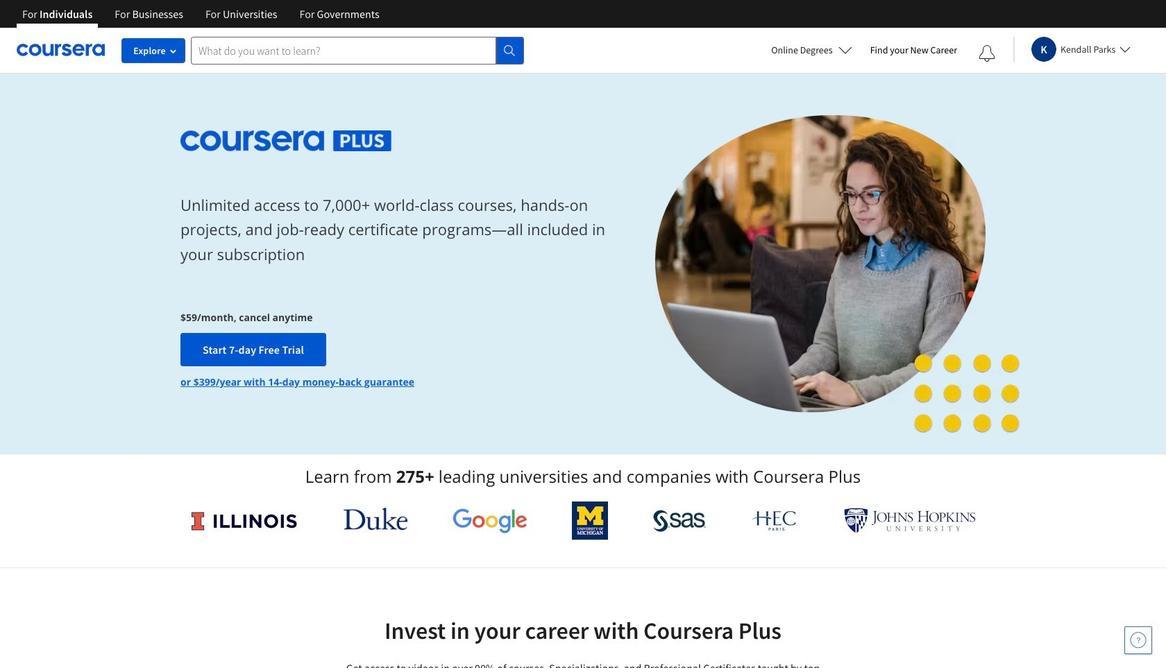 Task type: locate. For each thing, give the bounding box(es) containing it.
None search field
[[191, 36, 524, 64]]

university of michigan image
[[572, 502, 609, 540]]

What do you want to learn? text field
[[191, 36, 497, 64]]

banner navigation
[[11, 0, 391, 28]]

google image
[[453, 508, 528, 534]]

duke university image
[[343, 508, 408, 531]]

coursera image
[[17, 39, 105, 61]]



Task type: describe. For each thing, give the bounding box(es) containing it.
hec paris image
[[751, 507, 800, 535]]

johns hopkins university image
[[844, 508, 976, 534]]

coursera plus image
[[181, 130, 392, 151]]

sas image
[[653, 510, 706, 532]]

university of illinois at urbana-champaign image
[[190, 510, 299, 532]]

help center image
[[1131, 633, 1147, 649]]



Task type: vqa. For each thing, say whether or not it's contained in the screenshot.
Professional inside Find a career that works for you Whatever your background or interests are, Professional Certificates have you covered.
no



